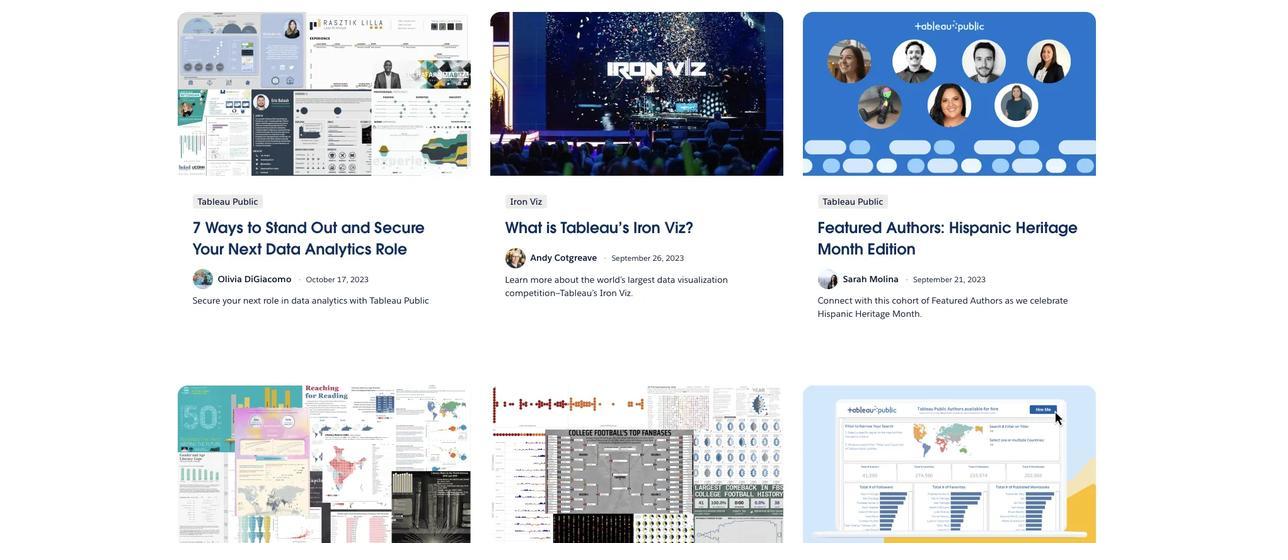 Task type: vqa. For each thing, say whether or not it's contained in the screenshot.
the Careers
no



Task type: locate. For each thing, give the bounding box(es) containing it.
september up of
[[913, 275, 952, 284]]

1 horizontal spatial tableau
[[370, 295, 402, 307]]

to
[[247, 218, 261, 238]]

1 vertical spatial iron
[[633, 218, 660, 238]]

tableau up "ways"
[[198, 196, 230, 208]]

hispanic inside "featured authors: hispanic heritage month edition"
[[949, 218, 1012, 238]]

public down role on the left top of the page
[[404, 295, 429, 307]]

data down 26,
[[657, 274, 675, 285]]

2 horizontal spatial public
[[858, 196, 883, 208]]

2023
[[666, 254, 684, 263], [350, 275, 369, 284], [967, 275, 986, 284]]

iron left viz
[[510, 196, 528, 208]]

as
[[1005, 295, 1014, 307]]

0 horizontal spatial heritage
[[855, 308, 890, 320]]

with inside the connect with this cohort of featured authors as we celebrate hispanic heritage month.
[[855, 295, 873, 307]]

featured
[[818, 218, 882, 238], [932, 295, 968, 307]]

21,
[[954, 275, 966, 284]]

with left this on the right
[[855, 295, 873, 307]]

tableau down role on the left top of the page
[[370, 295, 402, 307]]

1 vertical spatial september
[[913, 275, 952, 284]]

tableau
[[198, 196, 230, 208], [823, 196, 855, 208], [370, 295, 402, 307]]

iron up september 26, 2023
[[633, 218, 660, 238]]

featured up month
[[818, 218, 882, 238]]

1 horizontal spatial iron
[[600, 287, 617, 299]]

1 tableau public from the left
[[198, 196, 258, 208]]

data right in on the left
[[291, 295, 310, 307]]

hispanic up 21,
[[949, 218, 1012, 238]]

heritage inside "featured authors: hispanic heritage month edition"
[[1016, 218, 1078, 238]]

2 horizontal spatial 2023
[[967, 275, 986, 284]]

your
[[223, 295, 241, 307]]

featured authors: hispanic heritage month edition
[[818, 218, 1078, 259]]

public for authors:
[[858, 196, 883, 208]]

0 vertical spatial september
[[612, 254, 651, 263]]

cohort
[[892, 295, 919, 307]]

2023 for iron
[[666, 254, 684, 263]]

26,
[[653, 254, 664, 263]]

viz
[[530, 196, 542, 208]]

with
[[350, 295, 367, 307], [855, 295, 873, 307]]

public up edition
[[858, 196, 883, 208]]

with right analytics
[[350, 295, 367, 307]]

heritage inside the connect with this cohort of featured authors as we celebrate hispanic heritage month.
[[855, 308, 890, 320]]

1 vertical spatial heritage
[[855, 308, 890, 320]]

hispanic
[[949, 218, 1012, 238], [818, 308, 853, 320]]

0 horizontal spatial tableau
[[198, 196, 230, 208]]

featured down 'september 21, 2023'
[[932, 295, 968, 307]]

september up largest on the bottom of page
[[612, 254, 651, 263]]

public
[[233, 196, 258, 208], [858, 196, 883, 208], [404, 295, 429, 307]]

tableau public up month
[[823, 196, 883, 208]]

1 horizontal spatial hispanic
[[949, 218, 1012, 238]]

0 horizontal spatial hispanic
[[818, 308, 853, 320]]

1 horizontal spatial with
[[855, 295, 873, 307]]

andy cotgreave
[[530, 252, 597, 264]]

0 vertical spatial heritage
[[1016, 218, 1078, 238]]

iron viz
[[510, 196, 542, 208]]

edition
[[868, 239, 916, 259]]

cotgreave
[[554, 252, 597, 264]]

0 horizontal spatial public
[[233, 196, 258, 208]]

1 horizontal spatial 2023
[[666, 254, 684, 263]]

1 horizontal spatial featured
[[932, 295, 968, 307]]

0 horizontal spatial with
[[350, 295, 367, 307]]

of
[[921, 295, 930, 307]]

next
[[228, 239, 262, 259]]

secure left your
[[193, 295, 220, 307]]

andy
[[530, 252, 552, 264]]

1 horizontal spatial public
[[404, 295, 429, 307]]

2023 right 21,
[[967, 275, 986, 284]]

1 horizontal spatial september
[[913, 275, 952, 284]]

0 horizontal spatial data
[[291, 295, 310, 307]]

secure up role on the left top of the page
[[374, 218, 425, 238]]

what
[[505, 218, 542, 238]]

your
[[193, 239, 224, 259]]

0 vertical spatial featured
[[818, 218, 882, 238]]

iron
[[510, 196, 528, 208], [633, 218, 660, 238], [600, 287, 617, 299]]

0 horizontal spatial 2023
[[350, 275, 369, 284]]

0 horizontal spatial september
[[612, 254, 651, 263]]

1 horizontal spatial data
[[657, 274, 675, 285]]

0 vertical spatial hispanic
[[949, 218, 1012, 238]]

2023 for stand
[[350, 275, 369, 284]]

1 horizontal spatial tableau public
[[823, 196, 883, 208]]

2 horizontal spatial iron
[[633, 218, 660, 238]]

tableau's
[[561, 218, 629, 238]]

2023 right '17,'
[[350, 275, 369, 284]]

tableau public up "ways"
[[198, 196, 258, 208]]

0 horizontal spatial iron
[[510, 196, 528, 208]]

2 with from the left
[[855, 295, 873, 307]]

september 26, 2023
[[612, 254, 684, 263]]

largest
[[628, 274, 655, 285]]

more
[[530, 274, 552, 285]]

1 vertical spatial featured
[[932, 295, 968, 307]]

2023 right 26,
[[666, 254, 684, 263]]

connect
[[818, 295, 853, 307]]

hispanic inside the connect with this cohort of featured authors as we celebrate hispanic heritage month.
[[818, 308, 853, 320]]

september
[[612, 254, 651, 263], [913, 275, 952, 284]]

september for hispanic
[[913, 275, 952, 284]]

october
[[306, 275, 335, 284]]

sarah molina
[[843, 274, 899, 285]]

secure
[[374, 218, 425, 238], [193, 295, 220, 307]]

analytics
[[305, 239, 371, 259]]

in
[[281, 295, 289, 307]]

tableau up month
[[823, 196, 855, 208]]

about
[[554, 274, 579, 285]]

tableau public
[[198, 196, 258, 208], [823, 196, 883, 208]]

out
[[311, 218, 337, 238]]

0 horizontal spatial featured
[[818, 218, 882, 238]]

heritage
[[1016, 218, 1078, 238], [855, 308, 890, 320]]

public up the to
[[233, 196, 258, 208]]

iron down world's
[[600, 287, 617, 299]]

analytics
[[312, 295, 347, 307]]

data
[[657, 274, 675, 285], [291, 295, 310, 307]]

what is tableau's iron viz?
[[505, 218, 694, 238]]

1 horizontal spatial secure
[[374, 218, 425, 238]]

secure your next role in data analytics with tableau public
[[193, 295, 429, 307]]

0 horizontal spatial tableau public
[[198, 196, 258, 208]]

the
[[581, 274, 595, 285]]

7
[[193, 218, 201, 238]]

authors:
[[886, 218, 945, 238]]

this
[[875, 295, 890, 307]]

1 vertical spatial hispanic
[[818, 308, 853, 320]]

hispanic down connect
[[818, 308, 853, 320]]

0 vertical spatial secure
[[374, 218, 425, 238]]

2 tableau public from the left
[[823, 196, 883, 208]]

1 horizontal spatial heritage
[[1016, 218, 1078, 238]]

2 horizontal spatial tableau
[[823, 196, 855, 208]]

what is tableau's iron viz? link
[[505, 218, 768, 239]]

0 vertical spatial iron
[[510, 196, 528, 208]]

0 horizontal spatial secure
[[193, 295, 220, 307]]

2 vertical spatial iron
[[600, 287, 617, 299]]

tableau public for authors:
[[823, 196, 883, 208]]

1 vertical spatial secure
[[193, 295, 220, 307]]

0 vertical spatial data
[[657, 274, 675, 285]]

olivia digiacomo
[[218, 274, 291, 285]]



Task type: describe. For each thing, give the bounding box(es) containing it.
data inside "learn more about the world's largest data visualization competition—tableau's iron viz."
[[657, 274, 675, 285]]

olivia
[[218, 274, 242, 285]]

and
[[341, 218, 370, 238]]

role
[[376, 239, 407, 259]]

sarah
[[843, 274, 867, 285]]

we
[[1016, 295, 1028, 307]]

secure inside 7 ways to stand out and secure your next data analytics role
[[374, 218, 425, 238]]

september for tableau's
[[612, 254, 651, 263]]

7 ways to stand out and secure your next data analytics role link
[[193, 218, 455, 260]]

1 vertical spatial data
[[291, 295, 310, 307]]

featured authors: hispanic heritage month edition link
[[818, 218, 1081, 260]]

october 17, 2023
[[306, 275, 369, 284]]

17,
[[337, 275, 348, 284]]

world's
[[597, 274, 625, 285]]

month
[[818, 239, 863, 259]]

celebrate
[[1030, 295, 1068, 307]]

september 21, 2023
[[913, 275, 986, 284]]

iron inside "learn more about the world's largest data visualization competition—tableau's iron viz."
[[600, 287, 617, 299]]

tableau public for ways
[[198, 196, 258, 208]]

tableau for featured
[[823, 196, 855, 208]]

connect with this cohort of featured authors as we celebrate hispanic heritage month.
[[818, 295, 1068, 320]]

molina
[[869, 274, 899, 285]]

tableau for 7
[[198, 196, 230, 208]]

1 with from the left
[[350, 295, 367, 307]]

2023 for heritage
[[967, 275, 986, 284]]

month.
[[892, 308, 922, 320]]

learn
[[505, 274, 528, 285]]

role
[[263, 295, 279, 307]]

featured inside "featured authors: hispanic heritage month edition"
[[818, 218, 882, 238]]

competition—tableau's
[[505, 287, 598, 299]]

is
[[546, 218, 556, 238]]

ways
[[205, 218, 243, 238]]

featured inside the connect with this cohort of featured authors as we celebrate hispanic heritage month.
[[932, 295, 968, 307]]

7 ways to stand out and secure your next data analytics role
[[193, 218, 425, 259]]

authors
[[970, 295, 1003, 307]]

digiacomo
[[244, 274, 291, 285]]

iron inside what is tableau's iron viz? link
[[633, 218, 660, 238]]

next
[[243, 295, 261, 307]]

public for ways
[[233, 196, 258, 208]]

cards element
[[177, 12, 1096, 543]]

viz.
[[619, 287, 633, 299]]

viz?
[[665, 218, 694, 238]]

visualization
[[678, 274, 728, 285]]

stand
[[266, 218, 307, 238]]

learn more about the world's largest data visualization competition—tableau's iron viz.
[[505, 274, 728, 299]]

data
[[266, 239, 301, 259]]



